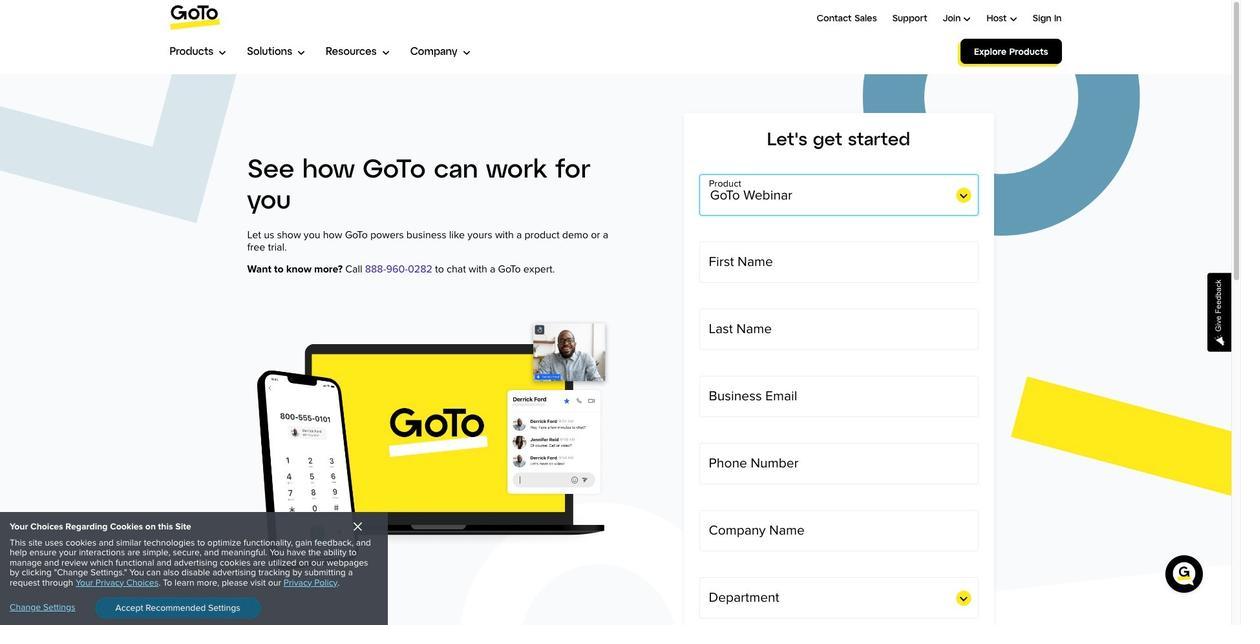 Task type: locate. For each thing, give the bounding box(es) containing it.
None telephone field
[[699, 444, 979, 485]]

None email field
[[699, 376, 979, 418]]

None text field
[[699, 511, 979, 552]]

None text field
[[699, 242, 979, 283], [699, 309, 979, 351], [699, 242, 979, 283], [699, 309, 979, 351]]



Task type: vqa. For each thing, say whether or not it's contained in the screenshot.
phone field
yes



Task type: describe. For each thing, give the bounding box(es) containing it.
close icon image
[[354, 523, 362, 531]]

using gotoconnect for video conferencing and phone calls on both mobile and desktop image
[[247, 302, 619, 582]]



